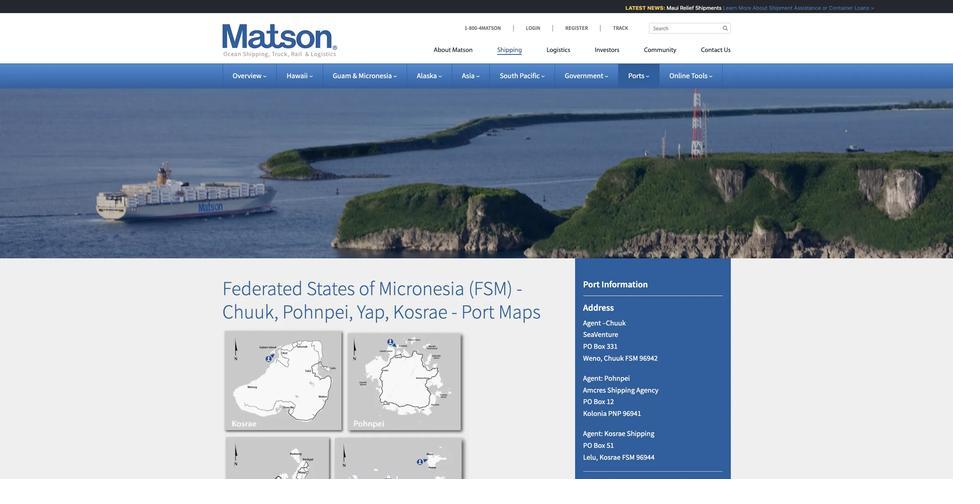 Task type: describe. For each thing, give the bounding box(es) containing it.
agency
[[636, 386, 658, 395]]

12
[[607, 397, 614, 407]]

agent: for agent: pohnpei amcres shipping agency po box 12 kolonia pnp 96941
[[583, 374, 603, 383]]

community link
[[632, 43, 689, 60]]

shipment
[[764, 5, 788, 11]]

guam
[[333, 71, 351, 80]]

federated states of micronesia (fsm) - chuuk, pohnpei, yap, kosrae - port maps
[[222, 276, 541, 324]]

shipments
[[691, 5, 717, 11]]

1 horizontal spatial -
[[516, 276, 522, 301]]

us
[[724, 47, 731, 54]]

investors
[[595, 47, 619, 54]]

fsm for kosrae
[[622, 453, 635, 462]]

fsm for chuuk
[[625, 354, 638, 363]]

800-
[[469, 25, 479, 32]]

51
[[607, 441, 614, 450]]

po inside agent: pohnpei amcres shipping agency po box 12 kolonia pnp 96941
[[583, 397, 592, 407]]

1-
[[464, 25, 469, 32]]

track
[[613, 25, 628, 32]]

1-800-4matson link
[[464, 25, 513, 32]]

chuuk
[[604, 354, 624, 363]]

lelu,
[[583, 453, 598, 462]]

relief
[[675, 5, 689, 11]]

shipping inside agent: pohnpei amcres shipping agency po box 12 kolonia pnp 96941
[[607, 386, 635, 395]]

alaska link
[[417, 71, 442, 80]]

–chuuk
[[602, 318, 626, 328]]

online tools link
[[669, 71, 713, 80]]

seaventure
[[583, 330, 618, 340]]

96941
[[623, 409, 641, 419]]

south
[[500, 71, 518, 80]]

matson containership sailing for guam shipping service. image
[[0, 75, 953, 259]]

agent
[[583, 318, 601, 328]]

map showing matson at federated states of micronesia (fsm) ports - chuuk, pohnpei, yap, kosrae image
[[222, 328, 469, 480]]

micronesia inside federated states of micronesia (fsm) - chuuk, pohnpei, yap, kosrae - port maps
[[379, 276, 464, 301]]

maps
[[498, 300, 541, 324]]

logistics
[[547, 47, 570, 54]]

south pacific link
[[500, 71, 545, 80]]

about matson
[[434, 47, 473, 54]]

ports
[[628, 71, 644, 80]]

4matson
[[479, 25, 501, 32]]

guam & micronesia
[[333, 71, 392, 80]]

overview
[[233, 71, 262, 80]]

government
[[565, 71, 603, 80]]

online tools
[[669, 71, 708, 80]]

container
[[824, 5, 848, 11]]

of
[[359, 276, 375, 301]]

port inside section
[[583, 279, 600, 290]]

section containing port information
[[565, 259, 741, 480]]

online
[[669, 71, 690, 80]]

agent: for agent: kosrae shipping po box 51 lelu, kosrae fsm 96944
[[583, 429, 603, 439]]

box for agent
[[594, 342, 605, 351]]

contact us
[[701, 47, 731, 54]]

tools
[[691, 71, 708, 80]]

ports link
[[628, 71, 649, 80]]

>
[[866, 5, 869, 11]]

pohnpei
[[604, 374, 630, 383]]

loans
[[850, 5, 864, 11]]

1 horizontal spatial about
[[748, 5, 763, 11]]

government link
[[565, 71, 608, 80]]

matson
[[452, 47, 473, 54]]

asia
[[462, 71, 475, 80]]

pohnpei,
[[282, 300, 353, 324]]



Task type: vqa. For each thing, say whether or not it's contained in the screenshot.
96941
yes



Task type: locate. For each thing, give the bounding box(es) containing it.
Search search field
[[649, 23, 731, 34]]

box
[[594, 342, 605, 351], [594, 397, 605, 407], [594, 441, 605, 450]]

0 vertical spatial kosrae
[[393, 300, 447, 324]]

federated
[[222, 276, 303, 301]]

overview link
[[233, 71, 267, 80]]

None search field
[[649, 23, 731, 34]]

0 horizontal spatial port
[[461, 300, 494, 324]]

states
[[307, 276, 355, 301]]

alaska
[[417, 71, 437, 80]]

latest
[[621, 5, 641, 11]]

1-800-4matson
[[464, 25, 501, 32]]

assistance
[[789, 5, 816, 11]]

po up weno,
[[583, 342, 592, 351]]

-
[[516, 276, 522, 301], [451, 300, 457, 324]]

96944
[[636, 453, 655, 462]]

po up lelu, in the right bottom of the page
[[583, 441, 592, 450]]

top menu navigation
[[434, 43, 731, 60]]

1 vertical spatial micronesia
[[379, 276, 464, 301]]

register
[[565, 25, 588, 32]]

0 vertical spatial fsm
[[625, 354, 638, 363]]

0 vertical spatial port
[[583, 279, 600, 290]]

1 agent: from the top
[[583, 374, 603, 383]]

1 vertical spatial agent:
[[583, 429, 603, 439]]

learn
[[718, 5, 732, 11]]

agent: inside agent: pohnpei amcres shipping agency po box 12 kolonia pnp 96941
[[583, 374, 603, 383]]

information
[[602, 279, 648, 290]]

shipping link
[[485, 43, 534, 60]]

section
[[565, 259, 741, 480]]

1 po from the top
[[583, 342, 592, 351]]

hawaii
[[287, 71, 308, 80]]

po
[[583, 342, 592, 351], [583, 397, 592, 407], [583, 441, 592, 450]]

2 vertical spatial po
[[583, 441, 592, 450]]

shipping down '96941'
[[627, 429, 654, 439]]

agent –chuuk seaventure po box 331 weno, chuuk fsm 96942
[[583, 318, 658, 363]]

community
[[644, 47, 676, 54]]

0 horizontal spatial about
[[434, 47, 451, 54]]

news:
[[642, 5, 660, 11]]

agent: pohnpei amcres shipping agency po box 12 kolonia pnp 96941
[[583, 374, 658, 419]]

0 vertical spatial box
[[594, 342, 605, 351]]

agent:
[[583, 374, 603, 383], [583, 429, 603, 439]]

track link
[[600, 25, 628, 32]]

agent: down kolonia
[[583, 429, 603, 439]]

po inside "agent: kosrae shipping po box 51 lelu, kosrae fsm 96944"
[[583, 441, 592, 450]]

1 box from the top
[[594, 342, 605, 351]]

2 po from the top
[[583, 397, 592, 407]]

box down 'seaventure'
[[594, 342, 605, 351]]

box for agent:
[[594, 441, 605, 450]]

2 agent: from the top
[[583, 429, 603, 439]]

maui
[[662, 5, 674, 11]]

yap,
[[357, 300, 389, 324]]

po for agent –chuuk seaventure po box 331 weno, chuuk fsm 96942
[[583, 342, 592, 351]]

shipping down the pohnpei
[[607, 386, 635, 395]]

fsm inside "agent –chuuk seaventure po box 331 weno, chuuk fsm 96942"
[[625, 354, 638, 363]]

contact
[[701, 47, 722, 54]]

(fsm)
[[468, 276, 513, 301]]

shipping inside the top menu navigation
[[497, 47, 522, 54]]

asia link
[[462, 71, 480, 80]]

3 box from the top
[[594, 441, 605, 450]]

po for agent: kosrae shipping po box 51 lelu, kosrae fsm 96944
[[583, 441, 592, 450]]

kosrae
[[393, 300, 447, 324], [604, 429, 625, 439], [599, 453, 621, 462]]

0 vertical spatial about
[[748, 5, 763, 11]]

331
[[607, 342, 618, 351]]

agent: inside "agent: kosrae shipping po box 51 lelu, kosrae fsm 96944"
[[583, 429, 603, 439]]

2 box from the top
[[594, 397, 605, 407]]

1 vertical spatial about
[[434, 47, 451, 54]]

po down amcres on the right bottom of page
[[583, 397, 592, 407]]

about
[[748, 5, 763, 11], [434, 47, 451, 54]]

po inside "agent –chuuk seaventure po box 331 weno, chuuk fsm 96942"
[[583, 342, 592, 351]]

box left 51
[[594, 441, 605, 450]]

agent: kosrae shipping po box 51 lelu, kosrae fsm 96944
[[583, 429, 655, 462]]

box inside "agent –chuuk seaventure po box 331 weno, chuuk fsm 96942"
[[594, 342, 605, 351]]

contact us link
[[689, 43, 731, 60]]

about inside about matson link
[[434, 47, 451, 54]]

fsm left 96944
[[622, 453, 635, 462]]

agent: up amcres on the right bottom of page
[[583, 374, 603, 383]]

logistics link
[[534, 43, 582, 60]]

box inside "agent: kosrae shipping po box 51 lelu, kosrae fsm 96944"
[[594, 441, 605, 450]]

box left 12
[[594, 397, 605, 407]]

weno,
[[583, 354, 602, 363]]

&
[[353, 71, 357, 80]]

0 vertical spatial po
[[583, 342, 592, 351]]

or
[[818, 5, 823, 11]]

0 vertical spatial shipping
[[497, 47, 522, 54]]

0 vertical spatial micronesia
[[359, 71, 392, 80]]

about right more
[[748, 5, 763, 11]]

box inside agent: pohnpei amcres shipping agency po box 12 kolonia pnp 96941
[[594, 397, 605, 407]]

learn more about shipment assistance or container loans > link
[[718, 5, 869, 11]]

chuuk,
[[222, 300, 278, 324]]

login
[[526, 25, 540, 32]]

register link
[[553, 25, 600, 32]]

investors link
[[582, 43, 632, 60]]

fsm left 96942
[[625, 354, 638, 363]]

1 vertical spatial po
[[583, 397, 592, 407]]

shipping inside "agent: kosrae shipping po box 51 lelu, kosrae fsm 96944"
[[627, 429, 654, 439]]

1 vertical spatial port
[[461, 300, 494, 324]]

search image
[[723, 25, 728, 31]]

2 vertical spatial shipping
[[627, 429, 654, 439]]

guam & micronesia link
[[333, 71, 397, 80]]

1 vertical spatial shipping
[[607, 386, 635, 395]]

96942
[[639, 354, 658, 363]]

fsm inside "agent: kosrae shipping po box 51 lelu, kosrae fsm 96944"
[[622, 453, 635, 462]]

0 horizontal spatial -
[[451, 300, 457, 324]]

port inside federated states of micronesia (fsm) - chuuk, pohnpei, yap, kosrae - port maps
[[461, 300, 494, 324]]

shipping up south
[[497, 47, 522, 54]]

2 vertical spatial box
[[594, 441, 605, 450]]

pacific
[[520, 71, 540, 80]]

pnp
[[608, 409, 621, 419]]

3 po from the top
[[583, 441, 592, 450]]

hawaii link
[[287, 71, 313, 80]]

login link
[[513, 25, 553, 32]]

1 horizontal spatial port
[[583, 279, 600, 290]]

port
[[583, 279, 600, 290], [461, 300, 494, 324]]

about matson link
[[434, 43, 485, 60]]

micronesia
[[359, 71, 392, 80], [379, 276, 464, 301]]

address
[[583, 302, 614, 314]]

south pacific
[[500, 71, 540, 80]]

1 vertical spatial fsm
[[622, 453, 635, 462]]

latest news: maui relief shipments learn more about shipment assistance or container loans >
[[621, 5, 869, 11]]

0 vertical spatial agent:
[[583, 374, 603, 383]]

1 vertical spatial kosrae
[[604, 429, 625, 439]]

1 vertical spatial box
[[594, 397, 605, 407]]

2 vertical spatial kosrae
[[599, 453, 621, 462]]

amcres
[[583, 386, 606, 395]]

more
[[734, 5, 746, 11]]

blue matson logo with ocean, shipping, truck, rail and logistics written beneath it. image
[[222, 24, 337, 58]]

kolonia
[[583, 409, 607, 419]]

port information
[[583, 279, 648, 290]]

about left 'matson' at the left top of page
[[434, 47, 451, 54]]

kosrae inside federated states of micronesia (fsm) - chuuk, pohnpei, yap, kosrae - port maps
[[393, 300, 447, 324]]



